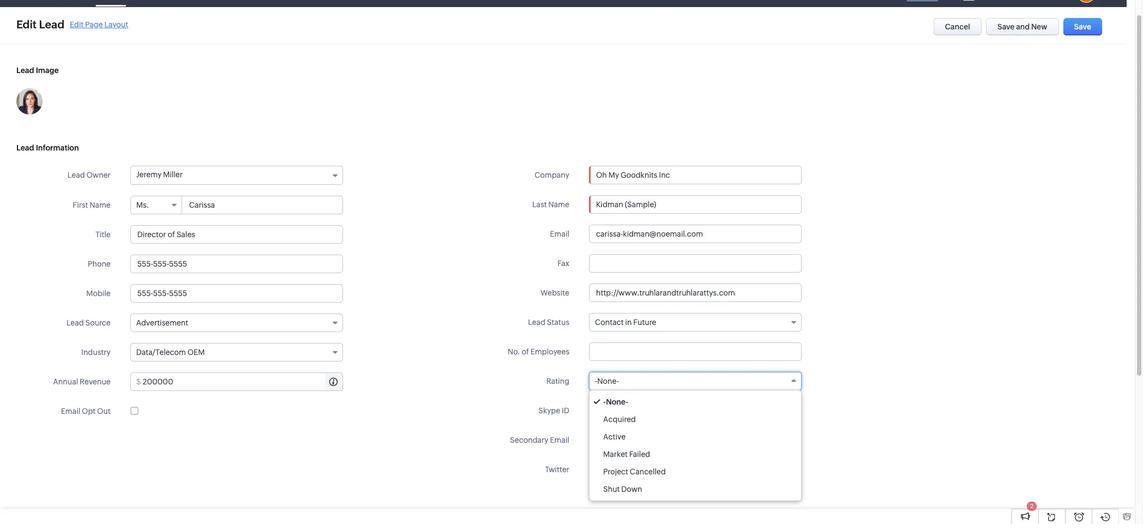 Task type: vqa. For each thing, say whether or not it's contained in the screenshot.
topmost Email
yes



Task type: locate. For each thing, give the bounding box(es) containing it.
lead owner
[[68, 171, 111, 179]]

lead for lead status
[[528, 318, 545, 327]]

lead
[[39, 18, 64, 31], [16, 66, 34, 75], [16, 143, 34, 152], [68, 171, 85, 179], [528, 318, 545, 327], [66, 319, 84, 327]]

edit lead edit page layout
[[16, 18, 128, 31]]

-none- inside field
[[595, 377, 619, 386]]

-none- option
[[590, 393, 801, 411]]

project
[[603, 467, 628, 476]]

email up twitter
[[550, 436, 569, 444]]

secondary email
[[510, 436, 569, 444]]

save for save
[[1074, 22, 1091, 31]]

- up 'acquired'
[[603, 398, 606, 406]]

lead left owner
[[68, 171, 85, 179]]

1 horizontal spatial edit
[[70, 20, 84, 29]]

-
[[595, 377, 597, 386], [603, 398, 606, 406]]

skype
[[538, 406, 560, 415]]

2 save from the left
[[1074, 22, 1091, 31]]

none- inside option
[[606, 398, 628, 406]]

image
[[36, 66, 59, 75]]

twitter
[[545, 465, 569, 474]]

secondary
[[510, 436, 548, 444]]

lead for lead source
[[66, 319, 84, 327]]

last
[[532, 200, 547, 209]]

email
[[550, 230, 569, 238], [61, 407, 80, 416], [550, 436, 569, 444]]

email left opt on the left bottom of the page
[[61, 407, 80, 416]]

1 save from the left
[[998, 22, 1015, 31]]

0 vertical spatial email
[[550, 230, 569, 238]]

edit up lead image
[[16, 18, 37, 31]]

miller
[[163, 170, 183, 179]]

edit
[[16, 18, 37, 31], [70, 20, 84, 29]]

0 horizontal spatial name
[[90, 201, 111, 209]]

-none-
[[595, 377, 619, 386], [603, 398, 628, 406]]

information
[[36, 143, 79, 152]]

1 vertical spatial none-
[[606, 398, 628, 406]]

none-
[[597, 377, 619, 386], [606, 398, 628, 406]]

opt
[[82, 407, 96, 416]]

1 vertical spatial -none-
[[603, 398, 628, 406]]

first
[[73, 201, 88, 209]]

down
[[621, 485, 642, 494]]

- inside option
[[603, 398, 606, 406]]

1 horizontal spatial name
[[548, 200, 569, 209]]

1 vertical spatial -
[[603, 398, 606, 406]]

None text field
[[589, 225, 802, 243], [130, 225, 343, 244], [143, 373, 342, 390], [589, 431, 802, 449], [589, 225, 802, 243], [130, 225, 343, 244], [143, 373, 342, 390], [589, 431, 802, 449]]

save down profile image
[[1074, 22, 1091, 31]]

save inside button
[[998, 22, 1015, 31]]

lead for lead information
[[16, 143, 34, 152]]

revenue
[[80, 377, 111, 386]]

jeremy
[[136, 170, 162, 179]]

0 horizontal spatial -
[[595, 377, 597, 386]]

name
[[548, 200, 569, 209], [90, 201, 111, 209]]

name right last
[[548, 200, 569, 209]]

in
[[625, 318, 632, 327]]

list box
[[590, 390, 801, 501]]

lead left information
[[16, 143, 34, 152]]

source
[[85, 319, 111, 327]]

market
[[603, 450, 628, 459]]

name for first name
[[90, 201, 111, 209]]

oem
[[187, 348, 205, 357]]

marketplace element
[[1027, 0, 1049, 7]]

contact
[[595, 318, 624, 327]]

cancel button
[[934, 18, 982, 35]]

active option
[[590, 428, 801, 446]]

None text field
[[590, 166, 801, 184], [589, 195, 802, 214], [183, 196, 342, 214], [589, 254, 802, 273], [130, 255, 343, 273], [589, 284, 802, 302], [130, 284, 343, 303], [589, 342, 802, 361], [589, 401, 802, 420], [604, 461, 801, 478], [590, 166, 801, 184], [589, 195, 802, 214], [183, 196, 342, 214], [589, 254, 802, 273], [130, 255, 343, 273], [589, 284, 802, 302], [130, 284, 343, 303], [589, 342, 802, 361], [589, 401, 802, 420], [604, 461, 801, 478]]

save
[[998, 22, 1015, 31], [1074, 22, 1091, 31]]

advertisement
[[136, 319, 188, 327]]

edit left "page"
[[70, 20, 84, 29]]

0 vertical spatial none-
[[597, 377, 619, 386]]

out
[[97, 407, 111, 416]]

search element
[[982, 0, 1005, 7]]

1 horizontal spatial -
[[603, 398, 606, 406]]

1 horizontal spatial save
[[1074, 22, 1091, 31]]

lead left image
[[16, 66, 34, 75]]

title
[[96, 230, 111, 239]]

email for email opt out
[[61, 407, 80, 416]]

0 vertical spatial -none-
[[595, 377, 619, 386]]

email up fax
[[550, 230, 569, 238]]

save left and
[[998, 22, 1015, 31]]

shut down option
[[590, 480, 801, 498]]

lead left status
[[528, 318, 545, 327]]

failed
[[629, 450, 650, 459]]

no.
[[508, 347, 520, 356]]

lead left "page"
[[39, 18, 64, 31]]

skype id
[[538, 406, 569, 415]]

None field
[[590, 166, 801, 184]]

mobile
[[86, 289, 111, 298]]

0 horizontal spatial save
[[998, 22, 1015, 31]]

0 vertical spatial -
[[595, 377, 597, 386]]

employees
[[531, 347, 569, 356]]

fax
[[557, 259, 569, 268]]

1 vertical spatial email
[[61, 407, 80, 416]]

lead left source
[[66, 319, 84, 327]]

- right rating
[[595, 377, 597, 386]]

save and new button
[[986, 18, 1059, 35]]

phone
[[88, 260, 111, 268]]

name right first
[[90, 201, 111, 209]]

id
[[562, 406, 569, 415]]

annual revenue
[[53, 377, 111, 386]]

save inside 'button'
[[1074, 22, 1091, 31]]



Task type: describe. For each thing, give the bounding box(es) containing it.
ms.
[[136, 201, 149, 209]]

save button
[[1063, 18, 1102, 35]]

save and new
[[998, 22, 1047, 31]]

lead for lead owner
[[68, 171, 85, 179]]

website
[[541, 289, 569, 297]]

shut
[[603, 485, 620, 494]]

image image
[[16, 88, 43, 115]]

data/telecom
[[136, 348, 186, 357]]

layout
[[104, 20, 128, 29]]

owner
[[86, 171, 111, 179]]

lead for lead image
[[16, 66, 34, 75]]

last name
[[532, 200, 569, 209]]

email for email
[[550, 230, 569, 238]]

Data/Telecom OEM field
[[130, 343, 343, 362]]

industry
[[81, 348, 111, 357]]

no. of employees
[[508, 347, 569, 356]]

edit page layout link
[[70, 20, 128, 29]]

email opt out
[[61, 407, 111, 416]]

company
[[535, 171, 569, 179]]

status
[[547, 318, 569, 327]]

contact in future
[[595, 318, 656, 327]]

-none- inside option
[[603, 398, 628, 406]]

setup element
[[1049, 0, 1071, 7]]

data/telecom oem
[[136, 348, 205, 357]]

edit inside edit lead edit page layout
[[70, 20, 84, 29]]

shut down
[[603, 485, 642, 494]]

Advertisement field
[[130, 314, 343, 332]]

save for save and new
[[998, 22, 1015, 31]]

2 vertical spatial email
[[550, 436, 569, 444]]

Contact in Future field
[[589, 313, 802, 332]]

and
[[1016, 22, 1030, 31]]

jeremy miller
[[136, 170, 183, 179]]

first name
[[73, 201, 111, 209]]

lead image
[[16, 66, 59, 75]]

cancel
[[945, 22, 970, 31]]

list box containing -none-
[[590, 390, 801, 501]]

2
[[1030, 503, 1034, 509]]

project cancelled
[[603, 467, 666, 476]]

acquired
[[603, 415, 636, 424]]

new
[[1031, 22, 1047, 31]]

profile image
[[1071, 0, 1102, 7]]

acquired option
[[590, 411, 801, 428]]

annual
[[53, 377, 78, 386]]

future
[[633, 318, 656, 327]]

$
[[136, 377, 141, 386]]

active
[[603, 432, 626, 441]]

project cancelled option
[[590, 463, 801, 480]]

lead status
[[528, 318, 569, 327]]

create menu element
[[956, 0, 982, 7]]

0 horizontal spatial edit
[[16, 18, 37, 31]]

lead information
[[16, 143, 79, 152]]

Ms. field
[[131, 196, 182, 214]]

lead source
[[66, 319, 111, 327]]

market failed
[[603, 450, 650, 459]]

cancelled
[[630, 467, 666, 476]]

page
[[85, 20, 103, 29]]

- inside field
[[595, 377, 597, 386]]

none- inside field
[[597, 377, 619, 386]]

rating
[[546, 377, 569, 386]]

-None- field
[[589, 372, 802, 390]]

name for last name
[[548, 200, 569, 209]]

market failed option
[[590, 446, 801, 463]]

of
[[522, 347, 529, 356]]



